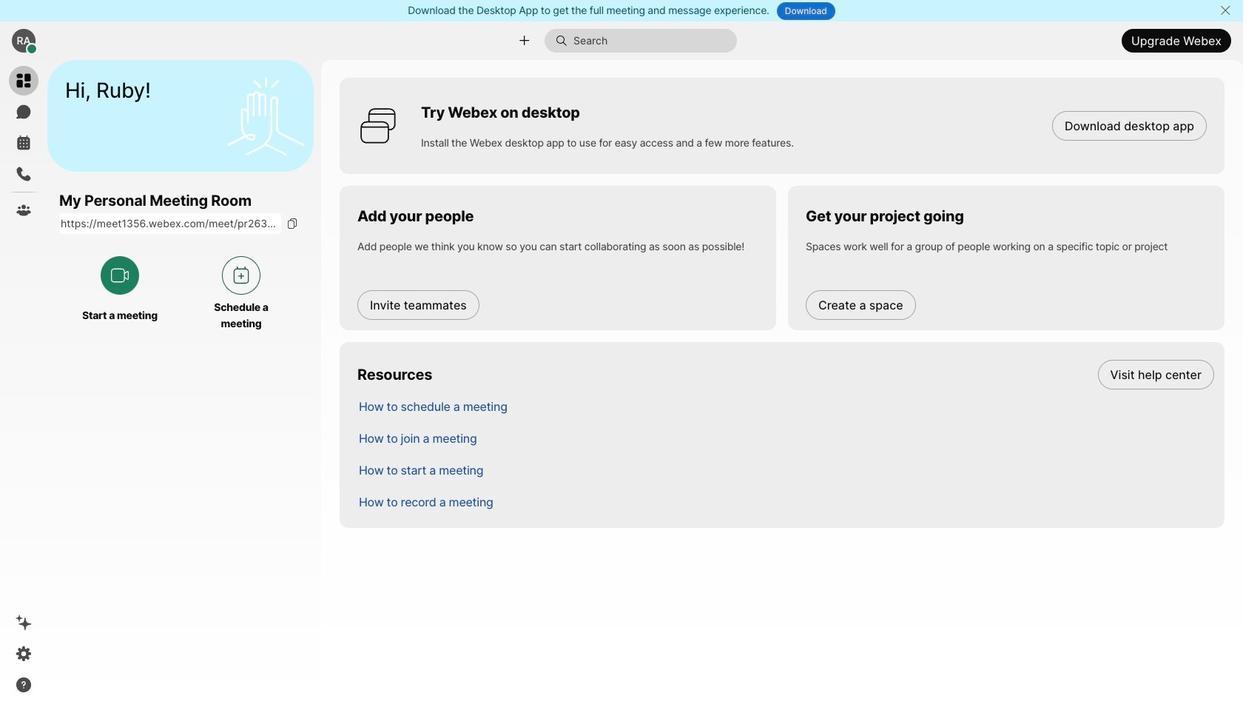 Task type: describe. For each thing, give the bounding box(es) containing it.
3 list item from the top
[[347, 422, 1225, 454]]

webex tab list
[[9, 66, 39, 225]]

cancel_16 image
[[1220, 4, 1232, 16]]



Task type: locate. For each thing, give the bounding box(es) containing it.
two hands high fiving image
[[221, 71, 310, 160]]

navigation
[[0, 60, 47, 713]]

2 list item from the top
[[347, 390, 1225, 422]]

5 list item from the top
[[347, 486, 1225, 518]]

None text field
[[59, 213, 281, 234]]

list item
[[347, 358, 1225, 390], [347, 390, 1225, 422], [347, 422, 1225, 454], [347, 454, 1225, 486], [347, 486, 1225, 518]]

4 list item from the top
[[347, 454, 1225, 486]]

1 list item from the top
[[347, 358, 1225, 390]]



